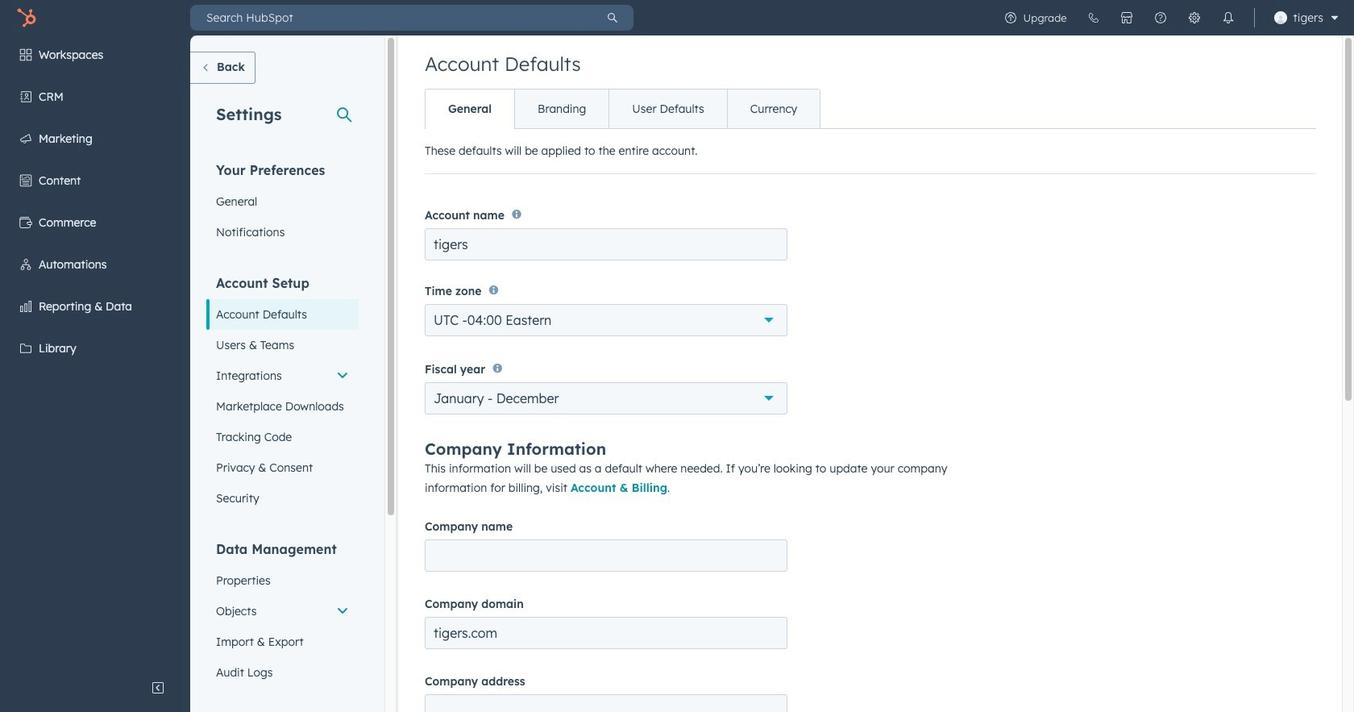 Task type: vqa. For each thing, say whether or not it's contained in the screenshot.
Close 'image'
no



Task type: describe. For each thing, give the bounding box(es) containing it.
data management element
[[206, 540, 359, 688]]

marketplaces image
[[1121, 11, 1134, 24]]

your preferences element
[[206, 161, 359, 248]]

settings image
[[1188, 11, 1201, 24]]

howard n/a image
[[1275, 11, 1288, 24]]

1 horizontal spatial menu
[[994, 0, 1345, 35]]

notifications image
[[1222, 11, 1235, 24]]



Task type: locate. For each thing, give the bounding box(es) containing it.
Search HubSpot search field
[[190, 5, 592, 31]]

None text field
[[425, 229, 788, 261], [425, 617, 788, 649], [425, 229, 788, 261], [425, 617, 788, 649]]

navigation
[[425, 89, 821, 129]]

None text field
[[425, 540, 788, 572], [425, 694, 788, 712], [425, 540, 788, 572], [425, 694, 788, 712]]

account setup element
[[206, 274, 359, 514]]

help image
[[1155, 11, 1167, 24]]

menu
[[994, 0, 1345, 35], [0, 35, 190, 672]]

0 horizontal spatial menu
[[0, 35, 190, 672]]



